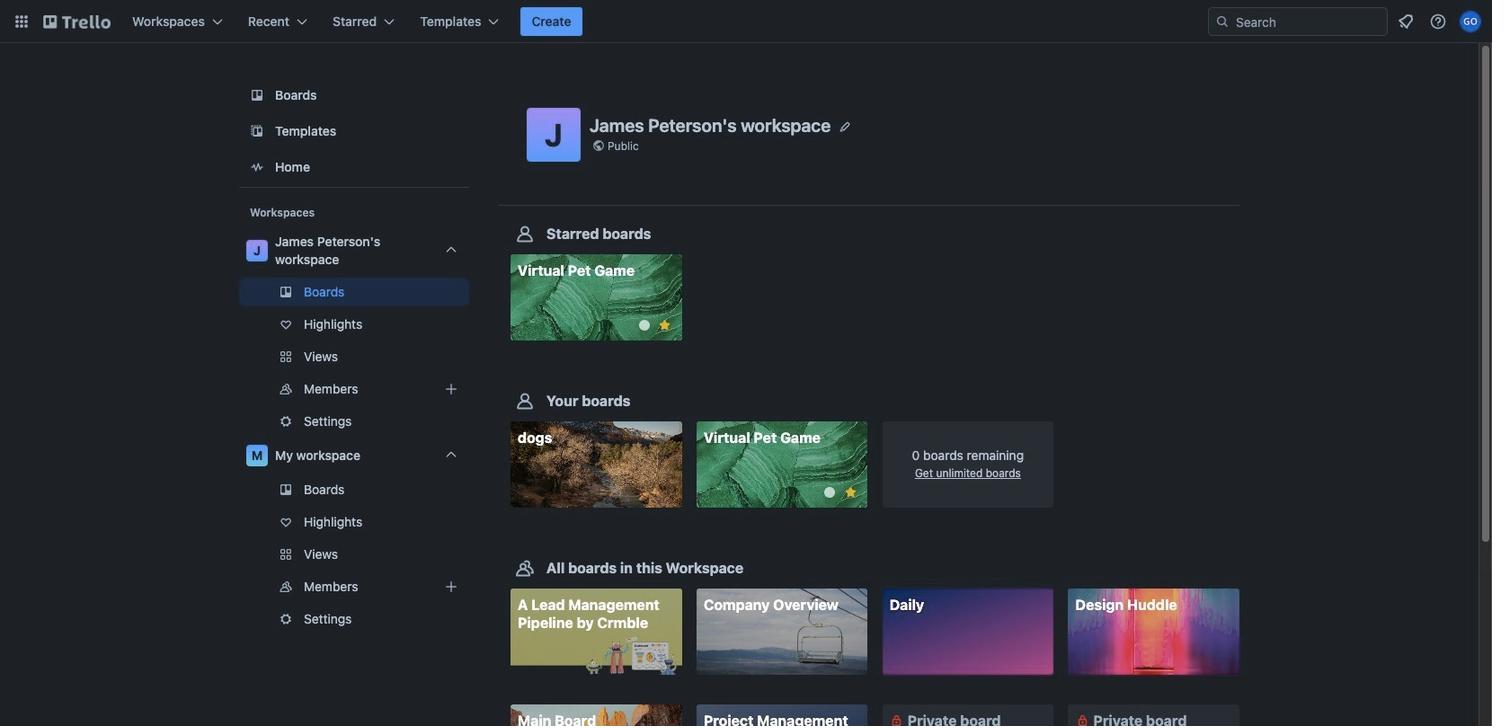 Task type: describe. For each thing, give the bounding box(es) containing it.
board image
[[246, 85, 268, 106]]

gary orlando (garyorlando) image
[[1460, 11, 1482, 32]]

home image
[[246, 156, 268, 178]]

1 add image from the top
[[441, 379, 462, 400]]

open information menu image
[[1430, 13, 1448, 31]]

search image
[[1216, 14, 1230, 29]]

click to unstar this board. it will be removed from your starred list. image
[[657, 317, 673, 334]]

there is new activity on this board. image
[[639, 320, 650, 331]]

0 notifications image
[[1396, 11, 1417, 32]]

there is new activity on this board. image
[[825, 488, 836, 498]]

template board image
[[246, 121, 268, 142]]

back to home image
[[43, 7, 111, 36]]



Task type: locate. For each thing, give the bounding box(es) containing it.
add image
[[441, 379, 462, 400], [441, 576, 462, 598]]

0 horizontal spatial sm image
[[888, 712, 906, 727]]

0 vertical spatial add image
[[441, 379, 462, 400]]

1 vertical spatial add image
[[441, 576, 462, 598]]

click to unstar this board. it will be removed from your starred list. image
[[843, 485, 859, 501]]

2 sm image from the left
[[1074, 712, 1092, 727]]

Search field
[[1230, 9, 1388, 34]]

1 horizontal spatial sm image
[[1074, 712, 1092, 727]]

1 sm image from the left
[[888, 712, 906, 727]]

2 add image from the top
[[441, 576, 462, 598]]

sm image
[[888, 712, 906, 727], [1074, 712, 1092, 727]]

primary element
[[0, 0, 1493, 43]]



Task type: vqa. For each thing, say whether or not it's contained in the screenshot.
Get
no



